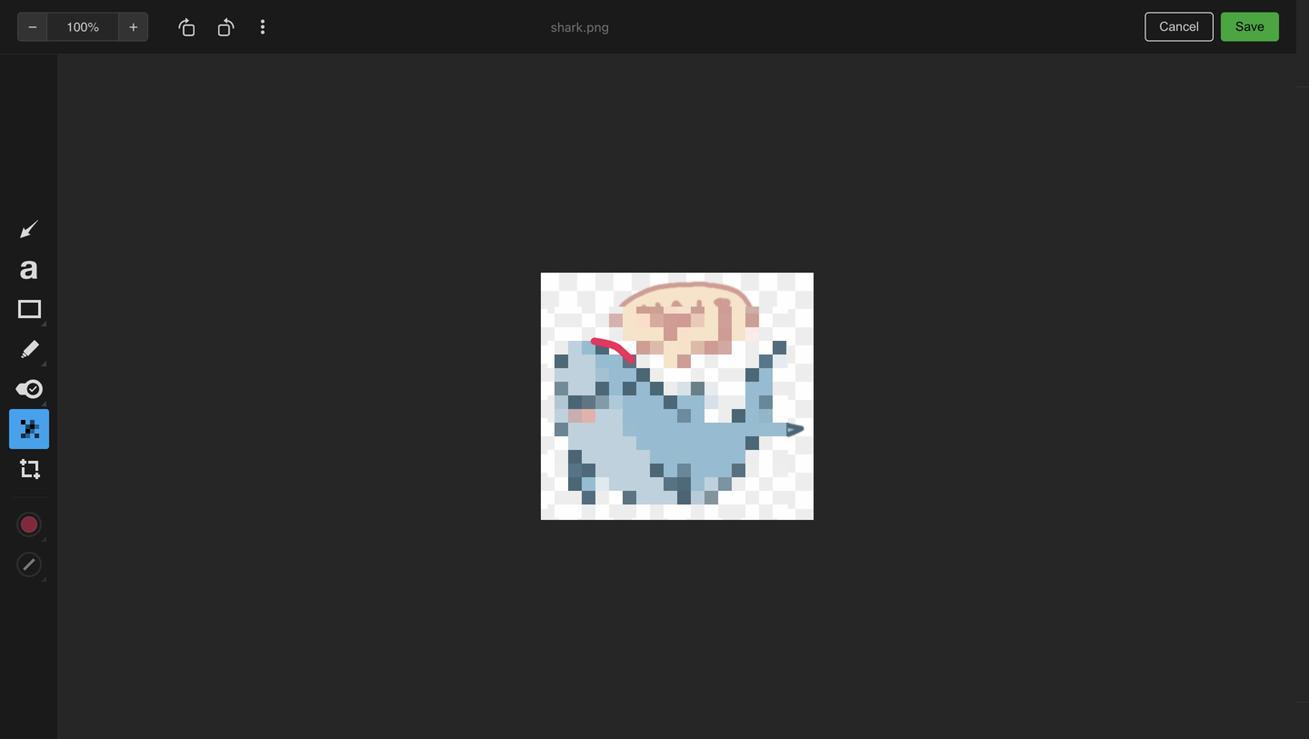 Task type: locate. For each thing, give the bounding box(es) containing it.
expand notebooks image
[[5, 248, 19, 263]]

Search text field
[[24, 53, 195, 85]]

notes
[[40, 179, 75, 194]]

note window element
[[0, 0, 1309, 739]]

tree containing home
[[0, 143, 218, 639]]

tree
[[0, 143, 218, 639]]

font size image
[[722, 51, 767, 76]]

trash link
[[0, 339, 217, 368]]

font color image
[[772, 51, 817, 76]]

shared with me link
[[0, 299, 217, 328]]

notebooks
[[41, 248, 105, 263]]

you
[[1165, 15, 1185, 28]]

highlight image
[[905, 51, 948, 76]]

notes link
[[0, 172, 217, 201]]

font family image
[[633, 51, 717, 76]]

new button
[[11, 95, 207, 128]]

home
[[40, 150, 75, 165]]

trash
[[40, 346, 72, 361]]

notebooks link
[[0, 241, 217, 270]]

share button
[[1199, 7, 1266, 36]]

None search field
[[24, 53, 195, 85]]

alignment image
[[1078, 51, 1124, 76]]



Task type: describe. For each thing, give the bounding box(es) containing it.
tasks button
[[0, 201, 217, 230]]

home link
[[0, 143, 218, 172]]

tasks
[[40, 208, 73, 223]]

settings image
[[185, 15, 207, 36]]

shared with me
[[40, 306, 131, 321]]

insert image
[[230, 51, 312, 76]]

tags button
[[0, 270, 217, 299]]

new
[[40, 104, 66, 119]]

only
[[1136, 15, 1162, 28]]

me
[[113, 306, 131, 321]]

shared
[[40, 306, 82, 321]]

with
[[85, 306, 110, 321]]

heading level image
[[535, 51, 628, 76]]

tags
[[41, 277, 69, 292]]

more image
[[1187, 51, 1243, 76]]

Note Editor text field
[[0, 0, 1309, 739]]

share
[[1215, 14, 1250, 29]]

expand note image
[[231, 11, 253, 33]]

only you
[[1136, 15, 1185, 28]]



Task type: vqa. For each thing, say whether or not it's contained in the screenshot.
Highlight Image
yes



